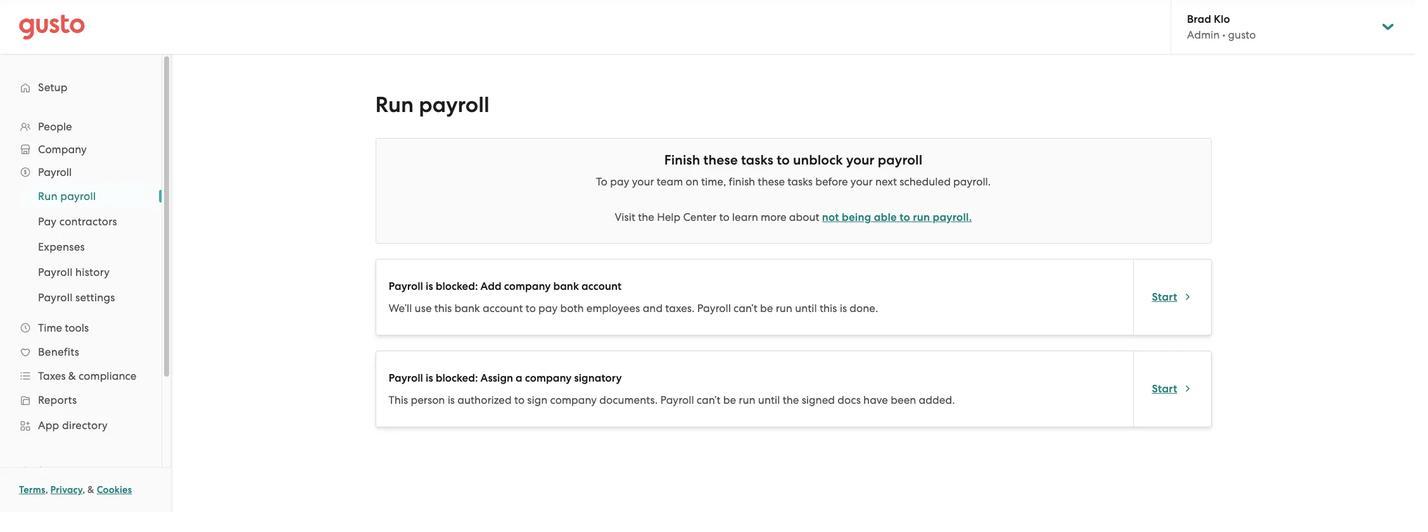 Task type: describe. For each thing, give the bounding box(es) containing it.
sign
[[527, 394, 548, 407]]

finish these tasks to unblock your payroll
[[664, 152, 923, 169]]

terms , privacy , & cookies
[[19, 485, 132, 496]]

finish
[[664, 152, 700, 169]]

company button
[[13, 138, 149, 161]]

1 vertical spatial until
[[758, 394, 780, 407]]

company
[[38, 143, 87, 156]]

directory
[[62, 419, 108, 432]]

0 horizontal spatial run
[[739, 394, 756, 407]]

1 horizontal spatial tasks
[[788, 176, 813, 188]]

klo
[[1214, 13, 1230, 26]]

payroll. for run
[[933, 211, 972, 224]]

not being able to run payroll. link
[[822, 211, 972, 224]]

0 horizontal spatial can't
[[697, 394, 721, 407]]

unblock
[[793, 152, 843, 169]]

signatory
[[574, 372, 622, 385]]

0 vertical spatial company
[[504, 280, 551, 293]]

before
[[816, 176, 848, 188]]

0 vertical spatial run payroll
[[375, 92, 490, 118]]

to down payroll is blocked: add company bank account
[[526, 302, 536, 315]]

settings link
[[13, 460, 149, 483]]

pay
[[38, 215, 57, 228]]

payroll right taxes.
[[697, 302, 731, 315]]

payroll for payroll is blocked: assign a company signatory
[[389, 372, 423, 385]]

history
[[75, 266, 110, 279]]

0 horizontal spatial tasks
[[741, 152, 774, 169]]

this person is authorized to sign company documents. payroll can't be run until the signed docs have been added.
[[389, 394, 955, 407]]

gusto
[[1228, 29, 1256, 41]]

app directory link
[[13, 414, 149, 437]]

added.
[[919, 394, 955, 407]]

list containing people
[[0, 115, 162, 513]]

more
[[761, 211, 787, 224]]

benefits link
[[13, 341, 149, 364]]

settings
[[38, 465, 79, 478]]

assign
[[481, 372, 513, 385]]

payroll for payroll
[[38, 166, 72, 179]]

run payroll link
[[23, 185, 149, 208]]

add
[[481, 280, 502, 293]]

1 horizontal spatial can't
[[734, 302, 758, 315]]

to
[[596, 176, 608, 188]]

privacy
[[50, 485, 82, 496]]

a
[[516, 372, 523, 385]]

use
[[415, 302, 432, 315]]

1 horizontal spatial be
[[760, 302, 773, 315]]

about
[[789, 211, 820, 224]]

signed
[[802, 394, 835, 407]]

terms link
[[19, 485, 45, 496]]

payroll history link
[[23, 261, 149, 284]]

employees
[[587, 302, 640, 315]]

payroll for payroll history
[[38, 266, 73, 279]]

next
[[876, 176, 897, 188]]

visit the help center to learn more about not being able to run payroll.
[[615, 211, 972, 224]]

cookies
[[97, 485, 132, 496]]

been
[[891, 394, 916, 407]]

1 horizontal spatial pay
[[610, 176, 629, 188]]

1 horizontal spatial these
[[758, 176, 785, 188]]

expenses link
[[23, 236, 149, 259]]

brad klo admin • gusto
[[1187, 13, 1256, 41]]

payroll is blocked: add company bank account
[[389, 280, 622, 293]]

0 vertical spatial account
[[582, 280, 622, 293]]

able
[[874, 211, 897, 224]]

expenses
[[38, 241, 85, 253]]

to pay your team on time, finish these tasks before your next scheduled payroll.
[[596, 176, 991, 188]]

list containing run payroll
[[0, 184, 162, 310]]

pay contractors link
[[23, 210, 149, 233]]

0 vertical spatial these
[[704, 152, 738, 169]]

your up "before"
[[846, 152, 875, 169]]

center
[[683, 211, 717, 224]]

is right person
[[448, 394, 455, 407]]

taxes & compliance button
[[13, 365, 149, 388]]

setup
[[38, 81, 68, 94]]

learn
[[732, 211, 758, 224]]

authorized
[[458, 394, 512, 407]]

app directory
[[38, 419, 108, 432]]

blocked: for add
[[436, 280, 478, 293]]

visit
[[615, 211, 635, 224]]

people button
[[13, 115, 149, 138]]

2 , from the left
[[82, 485, 85, 496]]

docs
[[838, 394, 861, 407]]

1 horizontal spatial until
[[795, 302, 817, 315]]

time tools button
[[13, 317, 149, 340]]

time
[[38, 322, 62, 335]]

settings
[[75, 291, 115, 304]]

start for account
[[1152, 291, 1178, 304]]

finish
[[729, 176, 755, 188]]

is up use
[[426, 280, 433, 293]]

to right able
[[900, 211, 910, 224]]

being
[[842, 211, 871, 224]]

contractors
[[59, 215, 117, 228]]

is up person
[[426, 372, 433, 385]]

on
[[686, 176, 699, 188]]

app
[[38, 419, 59, 432]]

1 horizontal spatial the
[[783, 394, 799, 407]]

payroll right documents.
[[660, 394, 694, 407]]

to inside visit the help center to learn more about not being able to run payroll.
[[719, 211, 730, 224]]

tools
[[65, 322, 89, 335]]

cookies button
[[97, 483, 132, 498]]



Task type: locate. For each thing, give the bounding box(es) containing it.
terms
[[19, 485, 45, 496]]

payroll up 'time'
[[38, 291, 73, 304]]

this
[[389, 394, 408, 407]]

& inside dropdown button
[[68, 370, 76, 383]]

start
[[1152, 291, 1178, 304], [1152, 382, 1178, 396]]

payroll. for scheduled
[[954, 176, 991, 188]]

pay
[[610, 176, 629, 188], [539, 302, 558, 315]]

run
[[913, 211, 930, 224], [776, 302, 793, 315], [739, 394, 756, 407]]

0 vertical spatial the
[[638, 211, 654, 224]]

start for signatory
[[1152, 382, 1178, 396]]

time tools
[[38, 322, 89, 335]]

1 vertical spatial start
[[1152, 382, 1178, 396]]

team
[[657, 176, 683, 188]]

start link for payroll is blocked: add company bank account
[[1152, 290, 1193, 305]]

1 list from the top
[[0, 115, 162, 513]]

1 horizontal spatial payroll
[[419, 92, 490, 118]]

the left signed
[[783, 394, 799, 407]]

•
[[1223, 29, 1226, 41]]

reports
[[38, 394, 77, 407]]

payroll history
[[38, 266, 110, 279]]

1 vertical spatial payroll.
[[933, 211, 972, 224]]

0 vertical spatial until
[[795, 302, 817, 315]]

blocked: up authorized
[[436, 372, 478, 385]]

payroll up 'this'
[[389, 372, 423, 385]]

0 horizontal spatial be
[[723, 394, 736, 407]]

list
[[0, 115, 162, 513], [0, 184, 162, 310]]

1 vertical spatial run payroll
[[38, 190, 96, 203]]

these
[[704, 152, 738, 169], [758, 176, 785, 188]]

payroll
[[38, 166, 72, 179], [38, 266, 73, 279], [389, 280, 423, 293], [38, 291, 73, 304], [697, 302, 731, 315], [389, 372, 423, 385], [660, 394, 694, 407]]

payroll inside "link"
[[38, 266, 73, 279]]

home image
[[19, 14, 85, 40]]

these right the finish
[[758, 176, 785, 188]]

2 start link from the top
[[1152, 382, 1193, 397]]

payroll up the we'll at bottom left
[[389, 280, 423, 293]]

both
[[560, 302, 584, 315]]

until left done.
[[795, 302, 817, 315]]

have
[[864, 394, 888, 407]]

this
[[434, 302, 452, 315], [820, 302, 837, 315]]

tasks down finish these tasks to unblock your payroll
[[788, 176, 813, 188]]

bank down payroll is blocked: add company bank account
[[455, 302, 480, 315]]

1 vertical spatial account
[[483, 302, 523, 315]]

payroll is blocked: assign a company signatory
[[389, 372, 622, 385]]

1 horizontal spatial account
[[582, 280, 622, 293]]

, down settings link at left
[[82, 485, 85, 496]]

0 vertical spatial pay
[[610, 176, 629, 188]]

is left done.
[[840, 302, 847, 315]]

payroll
[[419, 92, 490, 118], [878, 152, 923, 169], [60, 190, 96, 203]]

1 vertical spatial be
[[723, 394, 736, 407]]

tasks
[[741, 152, 774, 169], [788, 176, 813, 188]]

1 start from the top
[[1152, 291, 1178, 304]]

people
[[38, 120, 72, 133]]

1 vertical spatial start link
[[1152, 382, 1193, 397]]

0 horizontal spatial this
[[434, 302, 452, 315]]

compliance
[[79, 370, 137, 383]]

1 vertical spatial run
[[776, 302, 793, 315]]

run inside run payroll link
[[38, 190, 58, 203]]

until left signed
[[758, 394, 780, 407]]

the right visit
[[638, 211, 654, 224]]

your
[[846, 152, 875, 169], [632, 176, 654, 188], [851, 176, 873, 188]]

0 horizontal spatial pay
[[539, 302, 558, 315]]

tasks up the finish
[[741, 152, 774, 169]]

the inside visit the help center to learn more about not being able to run payroll.
[[638, 211, 654, 224]]

0 vertical spatial be
[[760, 302, 773, 315]]

payroll down expenses
[[38, 266, 73, 279]]

start link for payroll is blocked: assign a company signatory
[[1152, 382, 1193, 397]]

company
[[504, 280, 551, 293], [525, 372, 572, 385], [550, 394, 597, 407]]

1 vertical spatial run
[[38, 190, 58, 203]]

2 list from the top
[[0, 184, 162, 310]]

start link
[[1152, 290, 1193, 305], [1152, 382, 1193, 397]]

0 horizontal spatial account
[[483, 302, 523, 315]]

0 horizontal spatial these
[[704, 152, 738, 169]]

1 start link from the top
[[1152, 290, 1193, 305]]

admin
[[1187, 29, 1220, 41]]

1 vertical spatial payroll
[[878, 152, 923, 169]]

help
[[657, 211, 681, 224]]

payroll.
[[954, 176, 991, 188], [933, 211, 972, 224]]

payroll settings
[[38, 291, 115, 304]]

to up the to pay your team on time, finish these tasks before your next scheduled payroll.
[[777, 152, 790, 169]]

1 horizontal spatial this
[[820, 302, 837, 315]]

to left learn
[[719, 211, 730, 224]]

company up sign
[[525, 372, 572, 385]]

these up 'time,'
[[704, 152, 738, 169]]

payroll inside 'dropdown button'
[[38, 166, 72, 179]]

is
[[426, 280, 433, 293], [840, 302, 847, 315], [426, 372, 433, 385], [448, 394, 455, 407]]

the
[[638, 211, 654, 224], [783, 394, 799, 407]]

0 vertical spatial &
[[68, 370, 76, 383]]

run payroll inside run payroll link
[[38, 190, 96, 203]]

payroll down company
[[38, 166, 72, 179]]

company down signatory
[[550, 394, 597, 407]]

be
[[760, 302, 773, 315], [723, 394, 736, 407]]

company right add
[[504, 280, 551, 293]]

taxes
[[38, 370, 66, 383]]

0 vertical spatial blocked:
[[436, 280, 478, 293]]

0 vertical spatial start
[[1152, 291, 1178, 304]]

1 horizontal spatial run payroll
[[375, 92, 490, 118]]

1 horizontal spatial &
[[87, 485, 94, 496]]

2 vertical spatial run
[[739, 394, 756, 407]]

0 horizontal spatial run
[[38, 190, 58, 203]]

2 vertical spatial payroll
[[60, 190, 96, 203]]

1 this from the left
[[434, 302, 452, 315]]

1 horizontal spatial ,
[[82, 485, 85, 496]]

to left sign
[[514, 394, 525, 407]]

2 horizontal spatial payroll
[[878, 152, 923, 169]]

until
[[795, 302, 817, 315], [758, 394, 780, 407]]

payroll settings link
[[23, 286, 149, 309]]

run
[[375, 92, 414, 118], [38, 190, 58, 203]]

0 vertical spatial bank
[[553, 280, 579, 293]]

taxes.
[[666, 302, 695, 315]]

2 blocked: from the top
[[436, 372, 478, 385]]

account down payroll is blocked: add company bank account
[[483, 302, 523, 315]]

your left team
[[632, 176, 654, 188]]

0 horizontal spatial until
[[758, 394, 780, 407]]

scheduled
[[900, 176, 951, 188]]

payroll inside gusto navigation element
[[60, 190, 96, 203]]

1 vertical spatial tasks
[[788, 176, 813, 188]]

1 vertical spatial bank
[[455, 302, 480, 315]]

payroll button
[[13, 161, 149, 184]]

,
[[45, 485, 48, 496], [82, 485, 85, 496]]

not
[[822, 211, 839, 224]]

1 vertical spatial these
[[758, 176, 785, 188]]

blocked: left add
[[436, 280, 478, 293]]

0 vertical spatial start link
[[1152, 290, 1193, 305]]

pay right to
[[610, 176, 629, 188]]

1 , from the left
[[45, 485, 48, 496]]

this right use
[[434, 302, 452, 315]]

1 vertical spatial pay
[[539, 302, 558, 315]]

run payroll
[[375, 92, 490, 118], [38, 190, 96, 203]]

0 vertical spatial tasks
[[741, 152, 774, 169]]

time,
[[701, 176, 726, 188]]

person
[[411, 394, 445, 407]]

0 horizontal spatial &
[[68, 370, 76, 383]]

& down settings link at left
[[87, 485, 94, 496]]

1 blocked: from the top
[[436, 280, 478, 293]]

and
[[643, 302, 663, 315]]

1 vertical spatial can't
[[697, 394, 721, 407]]

this left done.
[[820, 302, 837, 315]]

gusto navigation element
[[0, 54, 162, 513]]

1 horizontal spatial run
[[375, 92, 414, 118]]

2 vertical spatial company
[[550, 394, 597, 407]]

0 horizontal spatial the
[[638, 211, 654, 224]]

privacy link
[[50, 485, 82, 496]]

we'll use this bank account to pay both employees and taxes. payroll can't be run until this is done.
[[389, 302, 878, 315]]

taxes & compliance
[[38, 370, 137, 383]]

1 vertical spatial company
[[525, 372, 572, 385]]

account up employees
[[582, 280, 622, 293]]

0 vertical spatial can't
[[734, 302, 758, 315]]

account
[[582, 280, 622, 293], [483, 302, 523, 315]]

documents.
[[600, 394, 658, 407]]

0 horizontal spatial payroll
[[60, 190, 96, 203]]

2 horizontal spatial run
[[913, 211, 930, 224]]

pay left both
[[539, 302, 558, 315]]

0 vertical spatial payroll.
[[954, 176, 991, 188]]

bank up both
[[553, 280, 579, 293]]

0 vertical spatial run
[[913, 211, 930, 224]]

& right 'taxes'
[[68, 370, 76, 383]]

2 start from the top
[[1152, 382, 1178, 396]]

setup link
[[13, 76, 149, 99]]

payroll. right scheduled
[[954, 176, 991, 188]]

blocked: for assign
[[436, 372, 478, 385]]

1 vertical spatial the
[[783, 394, 799, 407]]

2 this from the left
[[820, 302, 837, 315]]

, left privacy
[[45, 485, 48, 496]]

your left next
[[851, 176, 873, 188]]

payroll for payroll settings
[[38, 291, 73, 304]]

reports link
[[13, 389, 149, 412]]

0 horizontal spatial run payroll
[[38, 190, 96, 203]]

done.
[[850, 302, 878, 315]]

payroll. down scheduled
[[933, 211, 972, 224]]

payroll for payroll is blocked: add company bank account
[[389, 280, 423, 293]]

brad
[[1187, 13, 1212, 26]]

1 horizontal spatial bank
[[553, 280, 579, 293]]

0 horizontal spatial bank
[[455, 302, 480, 315]]

benefits
[[38, 346, 79, 359]]

1 horizontal spatial run
[[776, 302, 793, 315]]

1 vertical spatial blocked:
[[436, 372, 478, 385]]

1 vertical spatial &
[[87, 485, 94, 496]]

0 vertical spatial payroll
[[419, 92, 490, 118]]

we'll
[[389, 302, 412, 315]]

pay contractors
[[38, 215, 117, 228]]

&
[[68, 370, 76, 383], [87, 485, 94, 496]]

0 vertical spatial run
[[375, 92, 414, 118]]

0 horizontal spatial ,
[[45, 485, 48, 496]]



Task type: vqa. For each thing, say whether or not it's contained in the screenshot.
review
no



